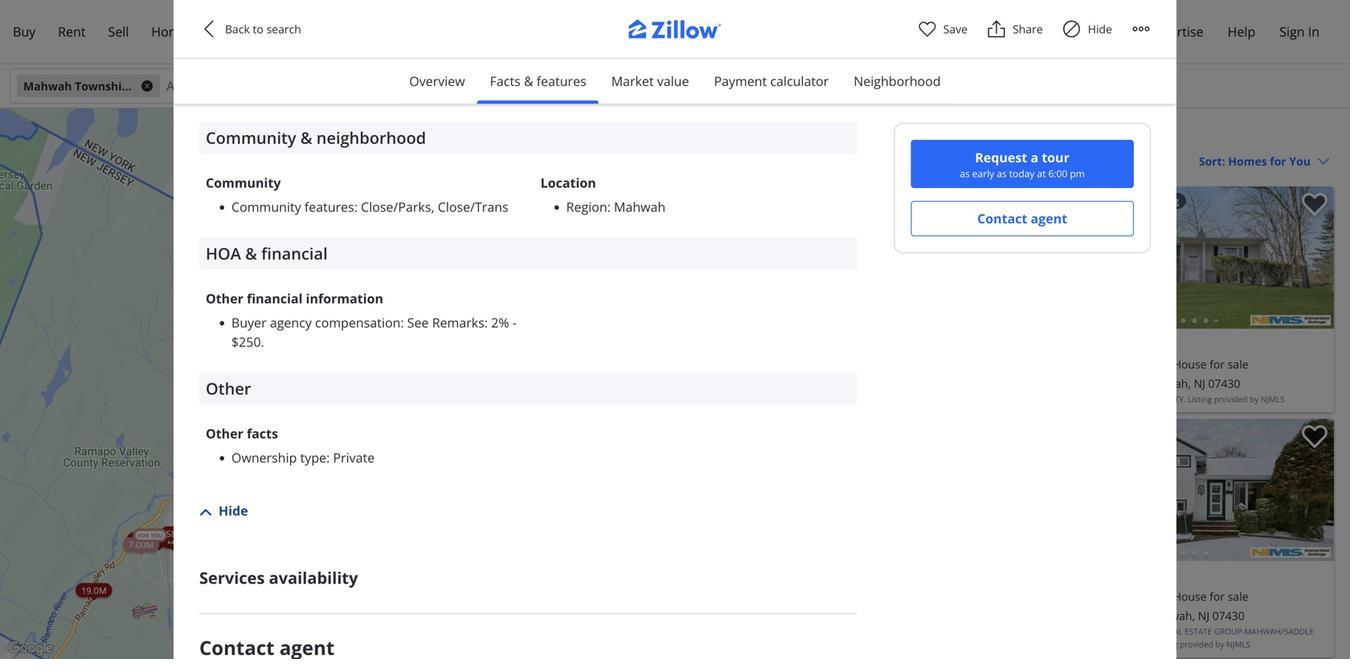 Task type: locate. For each thing, give the bounding box(es) containing it.
sell
[[108, 23, 129, 40]]

realty inside 21 bayberry dr, mahwah, nj 07430 keller williams valley realty . listing provided by njmls
[[1156, 394, 1184, 405]]

save this home image down chevron down icon
[[1302, 193, 1328, 217]]

chevron left image
[[1060, 248, 1080, 267]]

0 horizontal spatial by
[[1216, 639, 1225, 650]]

1 vertical spatial to
[[1123, 194, 1133, 207]]

ct, up international
[[1130, 608, 1145, 623]]

hide for chevron up icon
[[219, 502, 248, 519]]

valley
[[839, 394, 866, 405], [1127, 394, 1154, 405]]

07430 inside 21 bayberry dr, mahwah, nj 07430 keller williams valley realty . listing provided by njmls
[[1209, 376, 1241, 391]]

& for features
[[524, 72, 533, 90]]

0 horizontal spatial ct,
[[815, 376, 829, 391]]

home image
[[19, 84, 55, 120]]

facts
[[247, 425, 278, 442]]

as down request
[[997, 167, 1007, 180]]

2 other from the top
[[206, 377, 251, 399]]

1 house from the top
[[1173, 357, 1207, 372]]

main navigation
[[0, 0, 1351, 265]]

other left 300k link
[[206, 377, 251, 399]]

& right facts
[[524, 72, 533, 90]]

2 house from the top
[[1173, 589, 1207, 604]]

0 horizontal spatial township
[[75, 78, 129, 94]]

features left the "close/parks,"
[[305, 198, 354, 215]]

link
[[416, 432, 459, 453], [503, 448, 541, 470], [494, 449, 537, 471]]

2 williams from the left
[[1088, 394, 1125, 405]]

river
[[1059, 639, 1080, 650]]

2 chevron down image from the left
[[575, 80, 588, 92]]

sign in link
[[1269, 13, 1331, 51]]

aspen
[[779, 376, 812, 391]]

by down 21 bayberry dr, mahwah, nj 07430 "link"
[[1250, 394, 1259, 405]]

listing down 21 bayberry dr, mahwah, nj 07430 "link"
[[1188, 394, 1213, 405]]

features inside community community features : close/parks, close/trans
[[305, 198, 354, 215]]

& inside main content
[[1025, 124, 1037, 146]]

mahwah right region
[[614, 198, 666, 215]]

mahwah, up real
[[1147, 608, 1196, 623]]

2 vertical spatial mahwah
[[614, 198, 666, 215]]

alexandra
[[1075, 608, 1128, 623]]

tour
[[1042, 149, 1070, 166]]

1 save this home image from the left
[[1014, 193, 1039, 217]]

contact
[[978, 210, 1028, 227]]

financial up other financial information
[[261, 242, 328, 264]]

7.00m
[[129, 539, 154, 551]]

1 horizontal spatial .
[[1184, 394, 1186, 405]]

0 horizontal spatial as
[[960, 167, 970, 180]]

- up 21 bayberry dr, mahwah, nj 07430 keller williams valley realty . listing provided by njmls
[[1167, 357, 1171, 372]]

& for financial
[[245, 242, 257, 264]]

location
[[541, 174, 596, 191]]

chevron right image inside property images, use arrow keys to navigate, image 1 of 39 group
[[1307, 480, 1326, 500]]

filters element
[[0, 64, 1351, 109]]

1 vertical spatial njmls
[[1227, 639, 1251, 650]]

by down group-
[[1216, 639, 1225, 650]]

other for other financial information
[[206, 290, 244, 307]]

1 sale from the top
[[1228, 357, 1249, 372]]

valley down dr,
[[1127, 394, 1154, 405]]

0 horizontal spatial provided
[[1180, 639, 1214, 650]]

0 vertical spatial listing
[[1188, 394, 1213, 405]]

mahwah, for alexandra
[[1147, 608, 1196, 623]]

1 vertical spatial sale
[[1228, 589, 1249, 604]]

415k link
[[168, 534, 200, 548]]

1 vertical spatial you
[[151, 532, 163, 539]]

real
[[935, 124, 969, 146]]

community up hoa
[[206, 174, 281, 191]]

chevron up image
[[199, 506, 212, 519]]

home loans link
[[140, 13, 238, 51]]

pm
[[1070, 167, 1085, 180]]

hide image
[[1063, 19, 1082, 39]]

features
[[537, 72, 587, 90], [305, 198, 354, 215]]

1 horizontal spatial williams
[[1088, 394, 1125, 405]]

0 vertical spatial listing provided by njmls image
[[1251, 315, 1331, 326]]

chevron left image
[[199, 19, 219, 39]]

0 horizontal spatial williams
[[799, 394, 836, 405]]

1 vertical spatial by
[[1216, 639, 1225, 650]]

house for 22 alexandra ct, mahwah, nj 07430
[[1173, 589, 1207, 604]]

williams inside 21 bayberry dr, mahwah, nj 07430 keller williams valley realty . listing provided by njmls
[[1088, 394, 1125, 405]]

- up 22 alexandra ct, mahwah, nj 07430
[[1167, 589, 1171, 604]]

keller
[[770, 394, 797, 405], [1059, 394, 1086, 405]]

mahwah inside filters "element"
[[23, 78, 72, 94]]

township left remove tag icon
[[75, 78, 129, 94]]

1 horizontal spatial save this home image
[[1302, 193, 1328, 217]]

2 keller from the left
[[1059, 394, 1086, 405]]

chevron right image inside property images, use arrow keys to navigate, image 1 of 50 "group"
[[1019, 248, 1038, 267]]

new
[[566, 18, 593, 35]]

1 realty from the left
[[868, 394, 895, 405]]

21
[[1059, 376, 1072, 391]]

&
[[524, 72, 533, 90], [1025, 124, 1037, 146], [301, 126, 312, 149], [245, 242, 257, 264]]

0 vertical spatial to
[[253, 21, 264, 37]]

9 aspen ct, mahwah, nj 07430 image
[[764, 187, 1046, 329]]

mahwah, inside 9 aspen ct, mahwah, nj 07430 keller williams valley realty
[[832, 376, 880, 391]]

listing down real
[[1154, 639, 1178, 650]]

375k link
[[273, 553, 311, 575]]

map region
[[0, 74, 849, 659]]

& left neighborhood
[[301, 126, 312, 149]]

you inside for you 7.00m
[[151, 532, 163, 539]]

features right facts
[[537, 72, 587, 90]]

585k 4.79m
[[132, 528, 187, 546]]

925k link
[[143, 533, 175, 547]]

1 vertical spatial community
[[206, 174, 281, 191]]

1 vertical spatial mahwah
[[764, 124, 831, 146]]

0 horizontal spatial to
[[253, 21, 264, 37]]

nj
[[132, 78, 145, 94], [914, 124, 931, 146], [883, 376, 894, 391], [1194, 376, 1206, 391], [915, 608, 927, 623], [1198, 608, 1210, 623]]

ct, for aspen
[[815, 376, 829, 391]]

0 vertical spatial hide
[[1088, 21, 1113, 37]]

1 horizontal spatial provided
[[1215, 394, 1248, 405]]

valley inside 21 bayberry dr, mahwah, nj 07430 keller williams valley realty . listing provided by njmls
[[1127, 394, 1154, 405]]

ownership
[[232, 449, 297, 466]]

listing inside 21 bayberry dr, mahwah, nj 07430 keller williams valley realty . listing provided by njmls
[[1188, 394, 1213, 405]]

. down 21 bayberry dr, mahwah, nj 07430 "link"
[[1184, 394, 1186, 405]]

house for 21 bayberry dr, mahwah, nj 07430
[[1173, 357, 1207, 372]]

1 horizontal spatial by
[[1250, 394, 1259, 405]]

other left facts
[[206, 425, 244, 442]]

information up compensation
[[306, 290, 383, 307]]

keller down 21
[[1059, 394, 1086, 405]]

2 vertical spatial other
[[206, 425, 244, 442]]

save this home image
[[1302, 425, 1328, 449]]

payment calculator
[[714, 72, 829, 90]]

mahwah inside main content
[[764, 124, 831, 146]]

mahwah inside location region : mahwah
[[614, 198, 666, 215]]

1 vertical spatial financial
[[247, 290, 303, 307]]

office
[[1123, 639, 1150, 650]]

township for mahwah township nj real estate & homes for sale
[[835, 124, 910, 146]]

1 vertical spatial for
[[138, 532, 149, 539]]

for up 21 bayberry dr, mahwah, nj 07430 "link"
[[1210, 357, 1225, 372]]

hide inside button
[[219, 502, 248, 519]]

community community features : close/parks, close/trans
[[206, 174, 509, 215]]

319k
[[374, 402, 395, 415]]

chevron down image left "siding"
[[424, 80, 437, 92]]

22 alexandra ct, mahwah, nj 07430 link
[[1059, 606, 1328, 625]]

for inside for you 7.00m
[[138, 532, 149, 539]]

1 vertical spatial for
[[1210, 589, 1225, 604]]

listing provided by njmls image
[[1251, 315, 1331, 326], [1251, 547, 1331, 558]]

valley inside 9 aspen ct, mahwah, nj 07430 keller williams valley realty
[[839, 394, 866, 405]]

0 vertical spatial njmls
[[1261, 394, 1285, 405]]

0 vertical spatial house
[[1173, 357, 1207, 372]]

2 vertical spatial -
[[1167, 589, 1171, 604]]

0 horizontal spatial keller
[[770, 394, 797, 405]]

0 vertical spatial .
[[1184, 394, 1186, 405]]

construction
[[597, 18, 672, 35]]

1 horizontal spatial keller
[[1059, 394, 1086, 405]]

sale up 21 bayberry dr, mahwah, nj 07430 "link"
[[1228, 357, 1249, 372]]

hoa
[[206, 242, 241, 264]]

by
[[1250, 394, 1259, 405], [1216, 639, 1225, 650]]

ct, inside 9 aspen ct, mahwah, nj 07430 keller williams valley realty
[[815, 376, 829, 391]]

for
[[367, 371, 379, 378], [138, 532, 149, 539]]

0 horizontal spatial valley
[[839, 394, 866, 405]]

399k link
[[285, 559, 317, 574]]

1 vertical spatial other
[[206, 377, 251, 399]]

chevron down image right payment
[[798, 80, 811, 92]]

as left early
[[960, 167, 970, 180]]

williams inside 9 aspen ct, mahwah, nj 07430 keller williams valley realty
[[799, 394, 836, 405]]

0 vertical spatial ct,
[[815, 376, 829, 391]]

aluminum
[[375, 82, 437, 100]]

300k
[[263, 399, 283, 411]]

mahwah down "buy" link
[[23, 78, 72, 94]]

back to search
[[225, 21, 301, 37]]

1 vertical spatial provided
[[1180, 639, 1214, 650]]

0 vertical spatial township
[[75, 78, 129, 94]]

0 horizontal spatial mahwah
[[23, 78, 72, 94]]

provided down 21 bayberry dr, mahwah, nj 07430 "link"
[[1215, 394, 1248, 405]]

1 horizontal spatial as
[[997, 167, 1007, 180]]

07430 inside 9 aspen ct, mahwah, nj 07430 keller williams valley realty
[[897, 376, 930, 391]]

mahwah, right dr,
[[1143, 376, 1191, 391]]

for for 21 bayberry dr, mahwah, nj 07430
[[1210, 357, 1225, 372]]

keller inside 9 aspen ct, mahwah, nj 07430 keller williams valley realty
[[770, 394, 797, 405]]

neighborhood
[[317, 126, 426, 149]]

buyer
[[232, 314, 267, 331]]

house up 22 alexandra ct, mahwah, nj 07430 link
[[1173, 589, 1207, 604]]

07430 for 9 aspen ct, mahwah, nj 07430 keller williams valley realty
[[897, 376, 930, 391]]

0 vertical spatial sale
[[1228, 357, 1249, 372]]

hide right chevron up icon
[[219, 502, 248, 519]]

share
[[1013, 21, 1043, 37]]

house up 21 bayberry dr, mahwah, nj 07430 "link"
[[1173, 357, 1207, 372]]

0 horizontal spatial hide
[[219, 502, 248, 519]]

2 sale from the top
[[1228, 589, 1249, 604]]

for for for you 7.00m
[[138, 532, 149, 539]]

. down international
[[1150, 639, 1152, 650]]

0 vertical spatial mahwah
[[23, 78, 72, 94]]

1 horizontal spatial realty
[[1156, 394, 1184, 405]]

0 horizontal spatial realty
[[868, 394, 895, 405]]

2 realty from the left
[[1156, 394, 1184, 405]]

10 farmstead rd, mahwah, nj 07430
[[770, 608, 962, 623]]

0 vertical spatial information
[[264, 58, 341, 75]]

valley down 9 aspen ct, mahwah, nj 07430 link
[[839, 394, 866, 405]]

save this home image
[[1014, 193, 1039, 217], [1302, 193, 1328, 217]]

chevron right image
[[1019, 248, 1038, 267], [1307, 248, 1326, 267], [1307, 480, 1326, 500]]

manage rentals
[[1030, 23, 1125, 40]]

1 vertical spatial township
[[835, 124, 910, 146]]

0 vertical spatial features
[[537, 72, 587, 90]]

0 horizontal spatial save this home image
[[1014, 193, 1039, 217]]

1 vertical spatial features
[[305, 198, 354, 215]]

- house for sale up 22 alexandra ct, mahwah, nj 07430 link
[[1167, 589, 1249, 604]]

chevron right image inside property images, use arrow keys to navigate, image 1 of 22 group
[[1307, 248, 1326, 267]]

request a tour as early as today at 6:00 pm
[[960, 149, 1085, 180]]

0 vertical spatial by
[[1250, 394, 1259, 405]]

0 vertical spatial - house for sale
[[1167, 357, 1249, 372]]

township inside mahwah township nj real estate & homes for sale main content
[[835, 124, 910, 146]]

save this home image down today
[[1014, 193, 1039, 217]]

2 save this home image from the left
[[1302, 193, 1328, 217]]

nj inside 9 aspen ct, mahwah, nj 07430 keller williams valley realty
[[883, 376, 894, 391]]

chevron down image
[[424, 80, 437, 92], [575, 80, 588, 92], [798, 80, 811, 92]]

0 vertical spatial for
[[367, 371, 379, 378]]

rent link
[[47, 13, 97, 51]]

22
[[1059, 608, 1072, 623]]

keller down 9
[[770, 394, 797, 405]]

0 vertical spatial for
[[1210, 357, 1225, 372]]

njmls inside 21 bayberry dr, mahwah, nj 07430 keller williams valley realty . listing provided by njmls
[[1261, 394, 1285, 405]]

provided down estate
[[1180, 639, 1214, 650]]

realty for dr,
[[1156, 394, 1184, 405]]

tour
[[183, 529, 199, 536]]

: inside other facts ownership type : private
[[326, 449, 330, 466]]

williams down aspen
[[799, 394, 836, 405]]

today
[[1010, 167, 1035, 180]]

0 horizontal spatial for
[[138, 532, 149, 539]]

0 horizontal spatial njmls
[[1227, 639, 1251, 650]]

2 as from the left
[[997, 167, 1007, 180]]

keller for bayberry
[[1059, 394, 1086, 405]]

1 horizontal spatial to
[[1123, 194, 1133, 207]]

home
[[151, 23, 188, 40]]

community up hoa & financial
[[232, 198, 301, 215]]

nj inside 21 bayberry dr, mahwah, nj 07430 keller williams valley realty . listing provided by njmls
[[1194, 376, 1206, 391]]

- inside see remarks: 2% - $250.
[[513, 314, 517, 331]]

mahwah up the results
[[764, 124, 831, 146]]

0 horizontal spatial features
[[305, 198, 354, 215]]

to for convenient
[[1123, 194, 1133, 207]]

nj inside filters "element"
[[132, 78, 145, 94]]

9
[[770, 376, 777, 391]]

1 williams from the left
[[799, 394, 836, 405]]

sale up group-
[[1228, 589, 1249, 604]]

1 vertical spatial .
[[1150, 639, 1152, 650]]

3 other from the top
[[206, 425, 244, 442]]

2 - house for sale from the top
[[1167, 589, 1249, 604]]

mahwah, inside 21 bayberry dr, mahwah, nj 07430 keller williams valley realty . listing provided by njmls
[[1143, 376, 1191, 391]]

mahwah township nj real estate & homes for sale main content
[[748, 109, 1351, 659]]

williams for aspen
[[799, 394, 836, 405]]

region
[[566, 198, 607, 215]]

1 horizontal spatial mahwah
[[614, 198, 666, 215]]

2 horizontal spatial chevron down image
[[798, 80, 811, 92]]

- house for sale for 21 bayberry dr, mahwah, nj 07430
[[1167, 357, 1249, 372]]

0 vertical spatial other
[[206, 290, 244, 307]]

realty inside 9 aspen ct, mahwah, nj 07430 keller williams valley realty
[[868, 394, 895, 405]]

mahwah, inside 22 alexandra ct, mahwah, nj 07430 link
[[1147, 608, 1196, 623]]

0 vertical spatial you
[[380, 371, 392, 378]]

to left shopping
[[1123, 194, 1133, 207]]

chevron down image left market
[[575, 80, 588, 92]]

1 horizontal spatial township
[[835, 124, 910, 146]]

1 horizontal spatial chevron down image
[[575, 80, 588, 92]]

1 vertical spatial -
[[1167, 357, 1171, 372]]

0 horizontal spatial chevron down image
[[424, 80, 437, 92]]

hide right hide "image"
[[1088, 21, 1113, 37]]

realty
[[868, 394, 895, 405], [1156, 394, 1184, 405]]

.
[[1184, 394, 1186, 405], [1150, 639, 1152, 650]]

2 valley from the left
[[1127, 394, 1154, 405]]

information down finder
[[264, 58, 341, 75]]

features inside button
[[537, 72, 587, 90]]

rentals
[[1081, 23, 1125, 40]]

mahwah, right rd,
[[864, 608, 912, 623]]

keller inside 21 bayberry dr, mahwah, nj 07430 keller williams valley realty . listing provided by njmls
[[1059, 394, 1086, 405]]

other inside other facts ownership type : private
[[206, 425, 244, 442]]

realty down 21 bayberry dr, mahwah, nj 07430 "link"
[[1156, 394, 1184, 405]]

to right back on the top of page
[[253, 21, 264, 37]]

features for &
[[537, 72, 587, 90]]

& up a
[[1025, 124, 1037, 146]]

0 horizontal spatial .
[[1150, 639, 1152, 650]]

19.0m link
[[76, 583, 112, 598]]

1 valley from the left
[[839, 394, 866, 405]]

1 horizontal spatial valley
[[1127, 394, 1154, 405]]

& inside button
[[524, 72, 533, 90]]

1 horizontal spatial you
[[380, 371, 392, 378]]

mahwah township nj
[[23, 78, 145, 94]]

1 horizontal spatial listing
[[1188, 394, 1213, 405]]

market value button
[[599, 59, 702, 104]]

you
[[380, 371, 392, 378], [151, 532, 163, 539]]

1 horizontal spatial njmls
[[1261, 394, 1285, 405]]

calculator
[[771, 72, 829, 90]]

international
[[1101, 626, 1162, 637]]

mahwah, right aspen
[[832, 376, 880, 391]]

0 vertical spatial -
[[513, 314, 517, 331]]

1 keller from the left
[[770, 394, 797, 405]]

1 horizontal spatial hide
[[1088, 21, 1113, 37]]

nj for 21 bayberry dr, mahwah, nj 07430 keller williams valley realty . listing provided by njmls
[[1194, 376, 1206, 391]]

& right hoa
[[245, 242, 257, 264]]

for up 22 alexandra ct, mahwah, nj 07430 link
[[1210, 589, 1225, 604]]

1 horizontal spatial features
[[537, 72, 587, 90]]

07430
[[897, 376, 930, 391], [1209, 376, 1241, 391], [930, 608, 962, 623], [1213, 608, 1245, 623]]

agency
[[270, 314, 312, 331]]

1 - house for sale from the top
[[1167, 357, 1249, 372]]

provided
[[1215, 394, 1248, 405], [1180, 639, 1214, 650]]

1 horizontal spatial for
[[367, 371, 379, 378]]

homes
[[1041, 124, 1096, 146]]

realty down 9 aspen ct, mahwah, nj 07430 link
[[868, 394, 895, 405]]

financial up agency
[[247, 290, 303, 307]]

to inside main content
[[1123, 194, 1133, 207]]

- right '2%'
[[513, 314, 517, 331]]

1 vertical spatial house
[[1173, 589, 1207, 604]]

ct, right aspen
[[815, 376, 829, 391]]

0 horizontal spatial listing
[[1154, 639, 1178, 650]]

- for 21 bayberry dr, mahwah, nj 07430
[[1167, 357, 1171, 372]]

results
[[779, 153, 817, 168]]

overview button
[[397, 59, 478, 104]]

location region : mahwah
[[541, 174, 666, 215]]

925k
[[149, 534, 169, 546]]

4.79m link
[[127, 533, 163, 547]]

1 vertical spatial hide
[[219, 502, 248, 519]]

compensation
[[315, 314, 401, 331]]

share image
[[987, 19, 1007, 39]]

private
[[333, 449, 375, 466]]

2 horizontal spatial mahwah
[[764, 124, 831, 146]]

williams for bayberry
[[1088, 394, 1125, 405]]

ct, for alexandra
[[1130, 608, 1145, 623]]

2 for from the top
[[1210, 589, 1225, 604]]

other up buyer
[[206, 290, 244, 307]]

loans
[[191, 23, 227, 40]]

township inside filters "element"
[[75, 78, 129, 94]]

community down material in the left top of the page
[[206, 126, 296, 149]]

save this home image for 21 bayberry dr, mahwah, nj 07430
[[1302, 193, 1328, 217]]

1 horizontal spatial ct,
[[1130, 608, 1145, 623]]

township down neighborhood button
[[835, 124, 910, 146]]

zillow logo image
[[611, 19, 740, 47]]

1 for from the top
[[1210, 357, 1225, 372]]

1 vertical spatial listing provided by njmls image
[[1251, 547, 1331, 558]]

mahwah, inside 10 farmstead rd, mahwah, nj 07430 link
[[864, 608, 912, 623]]

0 vertical spatial community
[[206, 126, 296, 149]]

1 other from the top
[[206, 290, 244, 307]]

williams down bayberry
[[1088, 394, 1125, 405]]

regional
[[1082, 639, 1121, 650]]

estate
[[973, 124, 1021, 146]]

- house for sale up 21 bayberry dr, mahwah, nj 07430 "link"
[[1167, 357, 1249, 372]]

0 vertical spatial provided
[[1215, 394, 1248, 405]]

agent
[[249, 23, 284, 40]]

1 vertical spatial - house for sale
[[1167, 589, 1249, 604]]

0 vertical spatial financial
[[261, 242, 328, 264]]

market value
[[612, 72, 689, 90]]

585k link
[[160, 526, 192, 541]]

0 horizontal spatial you
[[151, 532, 163, 539]]

1 vertical spatial ct,
[[1130, 608, 1145, 623]]



Task type: describe. For each thing, give the bounding box(es) containing it.
shopping
[[1135, 194, 1180, 207]]

save this home button for 21 bayberry dr, mahwah, nj 07430
[[1289, 187, 1334, 232]]

neighborhood button
[[841, 59, 954, 104]]

agent finder
[[249, 23, 323, 40]]

sign in
[[1280, 23, 1320, 40]]

2%
[[491, 314, 509, 331]]

heart image
[[918, 19, 937, 39]]

chevron right image for the 9 aspen ct, mahwah, nj 07430 image
[[1019, 248, 1038, 267]]

for for for you
[[367, 371, 379, 378]]

manage rentals link
[[1019, 13, 1137, 51]]

375k
[[278, 562, 299, 574]]

07430 for 21 bayberry dr, mahwah, nj 07430 keller williams valley realty . listing provided by njmls
[[1209, 376, 1241, 391]]

real
[[1164, 626, 1183, 637]]

advertise
[[1148, 23, 1204, 40]]

nj for 9 aspen ct, mahwah, nj 07430 keller williams valley realty
[[883, 376, 894, 391]]

request
[[975, 149, 1028, 166]]

mahwah/saddle
[[1245, 626, 1314, 637]]

you for for you 7.00m
[[151, 532, 163, 539]]

nj for 22 alexandra ct, mahwah, nj 07430
[[1198, 608, 1210, 623]]

sell link
[[97, 13, 140, 51]]

payment
[[714, 72, 767, 90]]

585k
[[166, 528, 187, 540]]

property images, use arrow keys to navigate, image 1 of 22 group
[[1052, 187, 1334, 332]]

319k link
[[369, 401, 401, 416]]

other for other facts ownership type : private
[[206, 425, 244, 442]]

9 aspen ct, mahwah, nj 07430 link
[[770, 374, 1039, 393]]

manage
[[1030, 23, 1078, 40]]

agent
[[1031, 210, 1068, 227]]

mahwah, for bayberry
[[1143, 376, 1191, 391]]

for you link
[[357, 369, 396, 391]]

1 vertical spatial listing
[[1154, 639, 1178, 650]]

619k
[[169, 536, 190, 548]]

21 bayberry dr, mahwah, nj 07430 image
[[1052, 187, 1334, 329]]

07430 for 22 alexandra ct, mahwah, nj 07430
[[1213, 608, 1245, 623]]

keller for aspen
[[770, 394, 797, 405]]

sale for 22 alexandra ct, mahwah, nj 07430
[[1228, 589, 1249, 604]]

1 as from the left
[[960, 167, 970, 180]]

new construction : no
[[566, 18, 696, 35]]

by inside 21 bayberry dr, mahwah, nj 07430 keller williams valley realty . listing provided by njmls
[[1250, 394, 1259, 405]]

help
[[1228, 23, 1256, 40]]

nj for 10 farmstead rd, mahwah, nj 07430
[[915, 608, 927, 623]]

save
[[944, 21, 968, 37]]

valley for ct,
[[839, 394, 866, 405]]

- house for sale for 22 alexandra ct, mahwah, nj 07430
[[1167, 589, 1249, 604]]

other facts ownership type : private
[[206, 425, 375, 466]]

. listing provided by njmls
[[1150, 639, 1251, 650]]

property subtype
[[232, 18, 337, 35]]

30 results
[[764, 153, 817, 168]]

10 farmstead rd, mahwah, nj 07430 link
[[770, 606, 1039, 625]]

township for mahwah township nj
[[75, 78, 129, 94]]

agent finder link
[[238, 13, 334, 51]]

type
[[300, 449, 326, 466]]

buyer agency compensation :
[[232, 314, 407, 331]]

no
[[679, 18, 696, 35]]

1 vertical spatial information
[[306, 290, 383, 307]]

21 bayberry dr, mahwah, nj 07430 keller williams valley realty . listing provided by njmls
[[1059, 376, 1285, 405]]

hide link
[[199, 501, 248, 520]]

provided inside 21 bayberry dr, mahwah, nj 07430 keller williams valley realty . listing provided by njmls
[[1215, 394, 1248, 405]]

3d tour 619k
[[169, 529, 199, 548]]

google image
[[4, 638, 57, 659]]

you for for you
[[380, 371, 392, 378]]

other financial information
[[206, 290, 383, 307]]

valley for dr,
[[1127, 394, 1154, 405]]

early
[[973, 167, 995, 180]]

services availability
[[199, 567, 358, 589]]

415k
[[174, 535, 195, 547]]

community for &
[[206, 126, 296, 149]]

6:00
[[1049, 167, 1068, 180]]

a
[[1031, 149, 1039, 166]]

facts & features button
[[477, 59, 599, 104]]

chevron right image for 21 bayberry dr, mahwah, nj 07430 image
[[1307, 248, 1326, 267]]

facts & features
[[490, 72, 587, 90]]

300k link
[[257, 397, 289, 412]]

advertise link
[[1137, 13, 1215, 51]]

finder
[[287, 23, 323, 40]]

hide for hide "image"
[[1088, 21, 1113, 37]]

save this home image for 9 aspen ct, mahwah, nj 07430
[[1014, 193, 1039, 217]]

chevron down image
[[1318, 155, 1330, 168]]

hoa & financial
[[206, 242, 328, 264]]

neighborhood
[[854, 72, 941, 90]]

3 chevron down image from the left
[[798, 80, 811, 92]]

subtype
[[287, 18, 337, 35]]

see remarks: 2% - $250.
[[232, 314, 517, 350]]

22 alexandra ct, mahwah, nj 07430
[[1059, 608, 1245, 623]]

property images, use arrow keys to navigate, image 1 of 50 group
[[764, 187, 1046, 329]]

close/parks,
[[361, 198, 435, 215]]

mahwah for mahwah township nj real estate & homes for sale
[[764, 124, 831, 146]]

& for neighborhood
[[301, 126, 312, 149]]

payment calculator button
[[701, 59, 842, 104]]

- for 22 alexandra ct, mahwah, nj 07430
[[1167, 589, 1171, 604]]

sale
[[1129, 124, 1161, 146]]

help link
[[1217, 13, 1267, 51]]

to for back
[[253, 21, 264, 37]]

remove tag image
[[141, 80, 154, 92]]

for for 22 alexandra ct, mahwah, nj 07430
[[1210, 589, 1225, 604]]

convenient
[[1065, 194, 1120, 207]]

sale for 21 bayberry dr, mahwah, nj 07430
[[1228, 357, 1249, 372]]

. inside 21 bayberry dr, mahwah, nj 07430 keller williams valley realty . listing provided by njmls
[[1184, 394, 1186, 405]]

market
[[612, 72, 654, 90]]

save this home button for 9 aspen ct, mahwah, nj 07430
[[1001, 187, 1046, 232]]

more image
[[1132, 19, 1151, 39]]

siding
[[440, 82, 476, 100]]

30
[[764, 153, 777, 168]]

22 alexandra ct, mahwah, nj 07430 image
[[1052, 419, 1334, 561]]

property images, use arrow keys to navigate, image 1 of 39 group
[[1052, 419, 1334, 565]]

information inside material information aluminum siding
[[264, 58, 341, 75]]

3d
[[174, 529, 181, 536]]

1 chevron down image from the left
[[424, 80, 437, 92]]

realty for ct,
[[868, 394, 895, 405]]

farmstead
[[786, 608, 842, 623]]

save this home button for 22 alexandra ct, mahwah, nj 07430
[[1289, 419, 1334, 464]]

1 listing provided by njmls image from the top
[[1251, 315, 1331, 326]]

christie's international real estate group-mahwah/saddle river regional office
[[1059, 626, 1314, 650]]

community for community
[[206, 174, 281, 191]]

21 bayberry dr, mahwah, nj 07430 link
[[1059, 374, 1328, 393]]

mahwah, for farmstead
[[864, 608, 912, 623]]

2 listing provided by njmls image from the top
[[1251, 547, 1331, 558]]

4.79m
[[132, 534, 158, 546]]

dr,
[[1125, 376, 1140, 391]]

: inside location region : mahwah
[[607, 198, 611, 215]]

bayberry
[[1075, 376, 1122, 391]]

sign
[[1280, 23, 1305, 40]]

mahwah, for aspen
[[832, 376, 880, 391]]

other for other
[[206, 377, 251, 399]]

: inside community community features : close/parks, close/trans
[[354, 198, 358, 215]]

mahwah township nj real estate & homes for sale
[[764, 124, 1161, 146]]

2 vertical spatial community
[[232, 198, 301, 215]]

skip link list tab list
[[397, 59, 954, 105]]

close/trans
[[438, 198, 509, 215]]

for you 7.00m
[[129, 532, 163, 551]]

mahwah for mahwah township nj
[[23, 78, 72, 94]]

property
[[232, 18, 284, 35]]

features for community
[[305, 198, 354, 215]]

at
[[1037, 167, 1046, 180]]

07430 for 10 farmstead rd, mahwah, nj 07430
[[930, 608, 962, 623]]



Task type: vqa. For each thing, say whether or not it's contained in the screenshot.
Buying button
no



